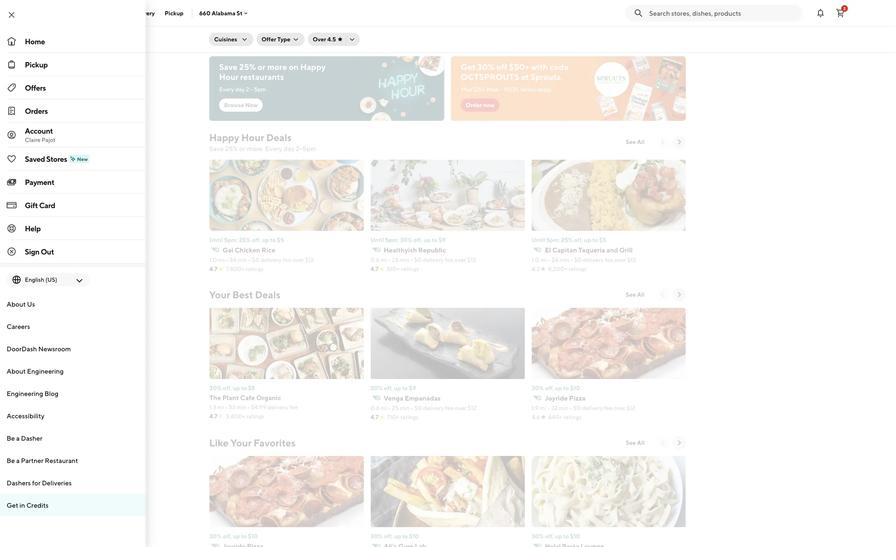 Task type: describe. For each thing, give the bounding box(es) containing it.
deliveries
[[42, 479, 72, 487]]

$50+
[[509, 62, 530, 72]]

1 see all link from the top
[[621, 135, 650, 149]]

until 5pm: 30% off, up to $9
[[371, 237, 446, 244]]

best
[[232, 289, 253, 301]]

• down cafe
[[247, 404, 250, 411]]

1 horizontal spatial offers
[[209, 2, 257, 22]]

previous button of carousel image for 30% off, up to $10
[[659, 439, 667, 447]]

delivery for healthyish republic
[[423, 257, 444, 263]]

1.0 mi • 34 min • $0 delivery fee over $12
[[209, 257, 314, 263]]

get  in credits link
[[0, 495, 146, 517]]

order
[[466, 102, 482, 109]]

chicken
[[235, 246, 260, 254]]

healthyish republic
[[384, 246, 446, 254]]

be a partner restaurant link
[[0, 450, 146, 472]]

account
[[25, 126, 53, 135]]

offers link
[[0, 76, 146, 99]]

us
[[27, 300, 35, 308]]

• up 8,200+ ratings
[[571, 257, 573, 263]]

1.9 mi • 32 min • $0 delivery fee over $12
[[532, 405, 636, 412]]

710+
[[387, 414, 399, 421]]

ratings for gai
[[246, 266, 264, 273]]

deals for hour
[[266, 132, 292, 143]]

$12 for healthyish republic
[[467, 257, 476, 263]]

favorites
[[254, 437, 296, 449]]

5pm inside happy hour deals save 25% or more. every day 2-5pm
[[303, 145, 317, 153]]

code
[[550, 62, 569, 72]]

sign out
[[25, 247, 54, 256]]

$20.
[[474, 86, 486, 93]]

doordash newsroom link
[[0, 338, 146, 360]]

fee for gai chicken rice
[[283, 257, 291, 263]]

or inside 'save 25% or more on happy hour restaurants every day 2 - 5pm'
[[258, 62, 266, 72]]

see all for like your favorites
[[626, 440, 645, 446]]

1.0 for el capitan taqueria and grill
[[532, 257, 540, 263]]

33
[[229, 404, 235, 411]]

restaurant
[[45, 457, 78, 465]]

1 all from the top
[[638, 139, 645, 145]]

20% for 20% off, up to $5 the plant cafe organic 1.3 mi • 33 min • $4.99 delivery fee
[[209, 385, 222, 392]]

delivery for joyride pizza
[[582, 405, 603, 412]]

orders link
[[0, 99, 146, 123]]

$0 for chicken
[[252, 257, 259, 263]]

accessibility
[[7, 412, 44, 420]]

republic
[[418, 246, 446, 254]]

8,200+
[[548, 266, 568, 273]]

1 horizontal spatial $9
[[439, 237, 446, 244]]

• down healthyish republic
[[411, 257, 413, 263]]

taqueria
[[579, 246, 605, 254]]

next button of carousel image for your best deals
[[676, 291, 684, 299]]

min for healthyish
[[400, 257, 410, 263]]

$0 for republic
[[414, 257, 422, 263]]

offers inside offers link
[[25, 83, 46, 92]]

saved
[[25, 154, 45, 163]]

1 vertical spatial $9
[[409, 385, 416, 392]]

alabama
[[212, 10, 236, 16]]

1 vertical spatial your
[[231, 437, 252, 449]]

happy inside happy hour deals save 25% or more. every day 2-5pm
[[209, 132, 239, 143]]

gai chicken rice
[[223, 246, 275, 254]]

4.6
[[532, 414, 540, 421]]

dashers for deliveries link
[[0, 472, 146, 495]]

be a partner restaurant
[[7, 457, 78, 465]]

0 items, open order cart image
[[836, 8, 846, 18]]

ratings for joyride
[[564, 414, 582, 421]]

account claire pajot
[[25, 126, 56, 143]]

notification bell image
[[816, 8, 826, 18]]

over for joyride pizza
[[614, 405, 626, 412]]

save inside happy hour deals save 25% or more. every day 2-5pm
[[209, 145, 224, 153]]

7,800+
[[226, 266, 244, 273]]

see for favorites
[[626, 440, 636, 446]]

fee inside 20% off, up to $5 the plant cafe organic 1.3 mi • 33 min • $4.99 delivery fee
[[290, 404, 298, 411]]

min inside 20% off, up to $5 the plant cafe organic 1.3 mi • 33 min • $4.99 delivery fee
[[236, 404, 246, 411]]

see for deals
[[626, 291, 636, 298]]

day inside 'save 25% or more on happy hour restaurants every day 2 - 5pm'
[[235, 86, 245, 93]]

every inside happy hour deals save 25% or more. every day 2-5pm
[[265, 145, 283, 153]]

for
[[32, 479, 41, 487]]

1 30% off, up to $10 link from the left
[[209, 533, 364, 548]]

min for gai
[[237, 257, 247, 263]]

over 4.5
[[313, 36, 336, 43]]

pajot
[[42, 136, 56, 143]]

25% up "capitan"
[[561, 237, 573, 244]]

• left the "32"
[[548, 405, 550, 412]]

3,400+
[[226, 413, 245, 420]]

deals for best
[[255, 289, 281, 301]]

4.3
[[532, 266, 540, 273]]

about us
[[7, 300, 35, 308]]

be for be a dasher
[[7, 435, 15, 443]]

partner
[[21, 457, 44, 465]]

10/31,
[[504, 86, 520, 93]]

$0 for capitan
[[574, 257, 582, 263]]

$5 for taqueria
[[600, 237, 607, 244]]

be a dasher link
[[0, 427, 146, 450]]

sprouts.
[[531, 72, 563, 82]]

close image
[[7, 10, 17, 20]]

ratings for el
[[569, 266, 587, 273]]

34
[[229, 257, 236, 263]]

25% inside 'save 25% or more on happy hour restaurants every day 2 - 5pm'
[[239, 62, 256, 72]]

min for joyride
[[559, 405, 569, 412]]

min for venga
[[400, 405, 410, 412]]

until 5pm: 25% off, up to $5 for chicken
[[209, 237, 284, 244]]

get 30% off $50+ with code octsprouts at sprouts. max $20. now - 10/31, terms apply.
[[461, 62, 569, 93]]

4.7 for healthyish republic
[[371, 266, 379, 273]]

25% up chicken
[[239, 237, 251, 244]]

0.6 mi • 25 min • $0 delivery fee over $12
[[371, 405, 477, 412]]

• left 34
[[226, 257, 228, 263]]

5pm: for el
[[547, 237, 560, 244]]

20% off, up to $9
[[371, 385, 416, 392]]

fee for el capitan taqueria and grill
[[605, 257, 614, 263]]

5pm: for gai
[[224, 237, 238, 244]]

delivery
[[133, 10, 155, 16]]

accessibility link
[[0, 405, 146, 427]]

660 alabama st
[[199, 10, 243, 16]]

healthyish
[[384, 246, 417, 254]]

careers
[[7, 323, 30, 331]]

until for gai chicken rice
[[209, 237, 223, 244]]

gift card
[[25, 201, 55, 210]]

20% for 20% off, up to $9
[[371, 385, 383, 392]]

pickup link
[[0, 53, 146, 76]]

3,400+ ratings
[[226, 413, 264, 420]]

see all for your best deals
[[626, 291, 645, 298]]

ratings for healthyish
[[401, 266, 419, 273]]

mi for venga empanadas
[[381, 405, 387, 412]]

grill
[[620, 246, 633, 254]]

pizza
[[569, 395, 586, 402]]

new
[[77, 156, 88, 162]]

to inside 20% off, up to $5 the plant cafe organic 1.3 mi • 33 min • $4.99 delivery fee
[[241, 385, 247, 392]]

sign
[[25, 247, 39, 256]]

4.7 for gai chicken rice
[[209, 266, 217, 273]]

ratings for venga
[[401, 414, 419, 421]]

1.0 for gai chicken rice
[[209, 257, 217, 263]]

fee for joyride pizza
[[604, 405, 613, 412]]

5pm inside 'save 25% or more on happy hour restaurants every day 2 - 5pm'
[[254, 86, 266, 93]]

pickup button
[[160, 6, 189, 20]]

4.7 for venga empanadas
[[371, 414, 379, 421]]

over 4.5 button
[[308, 33, 360, 46]]

careers link
[[0, 316, 146, 338]]

$0 for empanadas
[[415, 405, 422, 412]]

offer type
[[262, 36, 291, 43]]

over for venga empanadas
[[455, 405, 467, 412]]

a for partner
[[16, 457, 20, 465]]

25% inside happy hour deals save 25% or more. every day 2-5pm
[[225, 145, 238, 153]]

- inside 'save 25% or more on happy hour restaurants every day 2 - 5pm'
[[251, 86, 253, 93]]

get for 30%
[[461, 62, 476, 72]]

max
[[461, 86, 473, 93]]

over
[[313, 36, 326, 43]]

about us link
[[0, 293, 146, 316]]

venga
[[384, 395, 403, 402]]

1.0 mi • 24 min • $0 delivery fee over $12
[[532, 257, 637, 263]]

order now button
[[461, 99, 500, 112]]

at
[[521, 72, 529, 82]]

mi for healthyish republic
[[381, 257, 387, 263]]

3 30% off, up to $10 link from the left
[[532, 533, 686, 548]]

save inside 'save 25% or more on happy hour restaurants every day 2 - 5pm'
[[219, 62, 238, 72]]

mi inside 20% off, up to $5 the plant cafe organic 1.3 mi • 33 min • $4.99 delivery fee
[[217, 404, 224, 411]]

doordash
[[7, 345, 37, 353]]

• left '23'
[[388, 257, 391, 263]]

1.3
[[209, 404, 216, 411]]

0 horizontal spatial pickup
[[25, 60, 48, 69]]

card
[[39, 201, 55, 210]]

$12 for gai chicken rice
[[305, 257, 314, 263]]

25
[[392, 405, 399, 412]]

offer type button
[[257, 33, 305, 46]]

browse
[[224, 102, 244, 109]]

up inside 20% off, up to $5 the plant cafe organic 1.3 mi • 33 min • $4.99 delivery fee
[[233, 385, 240, 392]]

venga empanadas
[[384, 395, 441, 402]]

previous button of carousel image
[[659, 291, 667, 299]]

your best deals link
[[209, 288, 281, 302]]

gift
[[25, 201, 38, 210]]

joyride pizza
[[545, 395, 586, 402]]

get for in
[[7, 502, 18, 510]]



Task type: locate. For each thing, give the bounding box(es) containing it.
pickup
[[165, 10, 184, 16], [25, 60, 48, 69]]

be
[[7, 435, 15, 443], [7, 457, 15, 465]]

2 horizontal spatial 30% off, up to $10 link
[[532, 533, 686, 548]]

about for about engineering
[[7, 368, 26, 375]]

1 horizontal spatial hour
[[241, 132, 264, 143]]

engineering
[[27, 368, 64, 375], [7, 390, 43, 398]]

1 horizontal spatial pickup
[[165, 10, 184, 16]]

1 horizontal spatial happy
[[301, 62, 326, 72]]

$5 inside 20% off, up to $5 the plant cafe organic 1.3 mi • 33 min • $4.99 delivery fee
[[248, 385, 255, 392]]

organic
[[256, 394, 281, 402]]

hour up the browse at the top left of the page
[[219, 72, 239, 82]]

20% inside 20% off, up to $5 the plant cafe organic 1.3 mi • 33 min • $4.99 delivery fee
[[209, 385, 222, 392]]

like your favorites
[[209, 437, 296, 449]]

$12 for joyride pizza
[[627, 405, 636, 412]]

0 horizontal spatial 2
[[246, 86, 249, 93]]

mi left "25"
[[381, 405, 387, 412]]

1.0 up the 4.3
[[532, 257, 540, 263]]

2 see all link from the top
[[621, 288, 650, 302]]

a left dasher
[[16, 435, 20, 443]]

now right the browse at the top left of the page
[[245, 102, 258, 109]]

delivery down rice
[[261, 257, 282, 263]]

30% off, up to $10
[[532, 385, 580, 392], [209, 533, 258, 540], [371, 533, 419, 540], [532, 533, 580, 540]]

2 30% off, up to $10 link from the left
[[371, 533, 525, 548]]

0 horizontal spatial happy
[[209, 132, 239, 143]]

octsprouts
[[461, 72, 520, 82]]

or up restaurants
[[258, 62, 266, 72]]

0 horizontal spatial -
[[251, 86, 253, 93]]

1 horizontal spatial $5
[[277, 237, 284, 244]]

next button of carousel image for like your favorites
[[676, 439, 684, 447]]

1 horizontal spatial or
[[258, 62, 266, 72]]

deals inside happy hour deals save 25% or more. every day 2-5pm
[[266, 132, 292, 143]]

1 vertical spatial see
[[626, 291, 636, 298]]

- inside "get 30% off $50+ with code octsprouts at sprouts. max $20. now - 10/31, terms apply."
[[501, 86, 503, 93]]

about down doordash
[[7, 368, 26, 375]]

0 horizontal spatial hour
[[219, 72, 239, 82]]

day up browse now
[[235, 86, 245, 93]]

mi down the el
[[541, 257, 547, 263]]

640+ ratings
[[549, 414, 582, 421]]

1 previous button of carousel image from the top
[[659, 138, 667, 146]]

get inside "get 30% off $50+ with code octsprouts at sprouts. max $20. now - 10/31, terms apply."
[[461, 62, 476, 72]]

3 all from the top
[[638, 440, 645, 446]]

5pm: up the el
[[547, 237, 560, 244]]

0.6 left '23'
[[371, 257, 380, 263]]

engineering up blog
[[27, 368, 64, 375]]

0 horizontal spatial offers
[[25, 83, 46, 92]]

delivery button
[[128, 6, 160, 20]]

4.7 left 510+
[[371, 266, 379, 273]]

3 until from the left
[[532, 237, 545, 244]]

1 horizontal spatial get
[[461, 62, 476, 72]]

0 vertical spatial now
[[487, 86, 499, 93]]

be left partner
[[7, 457, 15, 465]]

happy right on
[[301, 62, 326, 72]]

1 vertical spatial save
[[209, 145, 224, 153]]

in
[[20, 502, 25, 510]]

0 vertical spatial 5pm
[[254, 86, 266, 93]]

save 25% or more on happy hour restaurants every day 2 - 5pm
[[219, 62, 326, 93]]

- left 10/31,
[[501, 86, 503, 93]]

2 right notification bell icon
[[844, 6, 847, 11]]

2 horizontal spatial $5
[[600, 237, 607, 244]]

2 5pm: from the left
[[385, 237, 399, 244]]

min up '510+ ratings'
[[400, 257, 410, 263]]

out
[[41, 247, 54, 256]]

day
[[235, 86, 245, 93], [284, 145, 295, 153]]

2-
[[296, 145, 303, 153]]

0 horizontal spatial 5pm:
[[224, 237, 238, 244]]

delivery for gai chicken rice
[[261, 257, 282, 263]]

0 vertical spatial see all link
[[621, 135, 650, 149]]

2 vertical spatial see
[[626, 440, 636, 446]]

now down octsprouts
[[487, 86, 499, 93]]

0 horizontal spatial 1.0
[[209, 257, 217, 263]]

or left more.
[[240, 145, 246, 153]]

delivery down the taqueria
[[583, 257, 604, 263]]

0.6 left "25"
[[371, 405, 380, 412]]

0 horizontal spatial get
[[7, 502, 18, 510]]

1 vertical spatial day
[[284, 145, 295, 153]]

0 vertical spatial 0.6
[[371, 257, 380, 263]]

1 vertical spatial be
[[7, 457, 15, 465]]

0 horizontal spatial 5pm
[[254, 86, 266, 93]]

all for like your favorites
[[638, 440, 645, 446]]

- down restaurants
[[251, 86, 253, 93]]

now inside "button"
[[245, 102, 258, 109]]

0 horizontal spatial until 5pm: 25% off, up to $5
[[209, 237, 284, 244]]

1 vertical spatial 0.6
[[371, 405, 380, 412]]

30% inside "get 30% off $50+ with code octsprouts at sprouts. max $20. now - 10/31, terms apply."
[[478, 62, 495, 72]]

pickup down home
[[25, 60, 48, 69]]

every right more.
[[265, 145, 283, 153]]

1 vertical spatial happy
[[209, 132, 239, 143]]

newsroom
[[38, 345, 71, 353]]

1 5pm: from the left
[[224, 237, 238, 244]]

• left 24
[[548, 257, 551, 263]]

$0 for pizza
[[574, 405, 581, 412]]

day inside happy hour deals save 25% or more. every day 2-5pm
[[284, 145, 295, 153]]

min right 24
[[560, 257, 570, 263]]

off,
[[252, 237, 261, 244], [414, 237, 422, 244], [574, 237, 583, 244], [223, 385, 232, 392], [384, 385, 393, 392], [545, 385, 554, 392], [223, 533, 232, 540], [384, 533, 393, 540], [545, 533, 554, 540]]

next button of carousel image
[[676, 291, 684, 299], [676, 439, 684, 447]]

30%
[[478, 62, 495, 72], [400, 237, 412, 244], [532, 385, 544, 392], [209, 533, 222, 540], [371, 533, 383, 540], [532, 533, 544, 540]]

over for gai chicken rice
[[292, 257, 304, 263]]

0 vertical spatial hour
[[219, 72, 239, 82]]

3 see from the top
[[626, 440, 636, 446]]

offers up orders
[[25, 83, 46, 92]]

delivery down pizza
[[582, 405, 603, 412]]

1 vertical spatial about
[[7, 368, 26, 375]]

st
[[237, 10, 243, 16]]

terms
[[521, 86, 536, 93]]

until up the gai
[[209, 237, 223, 244]]

1 horizontal spatial -
[[501, 86, 503, 93]]

mi left '23'
[[381, 257, 387, 263]]

delivery down republic
[[423, 257, 444, 263]]

2 up browse now
[[246, 86, 249, 93]]

off, inside 20% off, up to $5 the plant cafe organic 1.3 mi • 33 min • $4.99 delivery fee
[[223, 385, 232, 392]]

about left us
[[7, 300, 26, 308]]

min for el
[[560, 257, 570, 263]]

be for be a partner restaurant
[[7, 457, 15, 465]]

about
[[7, 300, 26, 308], [7, 368, 26, 375]]

5pm: up healthyish
[[385, 237, 399, 244]]

0 horizontal spatial your
[[209, 289, 230, 301]]

cuisines button
[[209, 33, 253, 46]]

25% up restaurants
[[239, 62, 256, 72]]

2 0.6 from the top
[[371, 405, 380, 412]]

$12 for el capitan taqueria and grill
[[628, 257, 637, 263]]

0 vertical spatial offers
[[209, 2, 257, 22]]

0.6 mi • 23 min • $0 delivery fee over $12
[[371, 257, 476, 263]]

2 button
[[833, 5, 849, 21]]

0 horizontal spatial every
[[219, 86, 234, 93]]

now
[[487, 86, 499, 93], [245, 102, 258, 109]]

until up the el
[[532, 237, 545, 244]]

5pm:
[[224, 237, 238, 244], [385, 237, 399, 244], [547, 237, 560, 244]]

2 vertical spatial see all link
[[621, 437, 650, 450]]

about engineering
[[7, 368, 64, 375]]

min up 640+ ratings
[[559, 405, 569, 412]]

•
[[226, 257, 228, 263], [248, 257, 251, 263], [388, 257, 391, 263], [411, 257, 413, 263], [548, 257, 551, 263], [571, 257, 573, 263], [225, 404, 227, 411], [247, 404, 250, 411], [388, 405, 391, 412], [411, 405, 413, 412], [548, 405, 550, 412], [570, 405, 572, 412]]

next button of carousel image
[[676, 138, 684, 146]]

mi left 34
[[218, 257, 225, 263]]

32
[[551, 405, 558, 412]]

2 next button of carousel image from the top
[[676, 439, 684, 447]]

ratings down 0.6 mi • 23 min • $0 delivery fee over $12
[[401, 266, 419, 273]]

0 horizontal spatial now
[[245, 102, 258, 109]]

$5 up cafe
[[248, 385, 255, 392]]

1 vertical spatial 5pm
[[303, 145, 317, 153]]

$5 up 1.0 mi • 34 min • $0 delivery fee over $12
[[277, 237, 284, 244]]

orders
[[25, 106, 48, 115]]

2 inside 2 button
[[844, 6, 847, 11]]

1 see all from the top
[[626, 139, 645, 145]]

rice
[[262, 246, 275, 254]]

see
[[626, 139, 636, 145], [626, 291, 636, 298], [626, 440, 636, 446]]

help
[[25, 224, 41, 233]]

until up healthyish
[[371, 237, 384, 244]]

min right 33
[[236, 404, 246, 411]]

hour up more.
[[241, 132, 264, 143]]

0 horizontal spatial day
[[235, 86, 245, 93]]

1 horizontal spatial 1.0
[[532, 257, 540, 263]]

pickup inside button
[[165, 10, 184, 16]]

0 vertical spatial be
[[7, 435, 15, 443]]

offer
[[262, 36, 276, 43]]

claire
[[25, 136, 41, 143]]

0 vertical spatial your
[[209, 289, 230, 301]]

1 vertical spatial or
[[240, 145, 246, 153]]

a left partner
[[16, 457, 20, 465]]

$9 up venga empanadas
[[409, 385, 416, 392]]

over for healthyish republic
[[455, 257, 466, 263]]

1 horizontal spatial day
[[284, 145, 295, 153]]

0 vertical spatial previous button of carousel image
[[659, 138, 667, 146]]

ratings down 1.0 mi • 24 min • $0 delivery fee over $12
[[569, 266, 587, 273]]

engineering blog
[[7, 390, 59, 398]]

2 horizontal spatial until
[[532, 237, 545, 244]]

previous button of carousel image
[[659, 138, 667, 146], [659, 439, 667, 447]]

hour inside 'save 25% or more on happy hour restaurants every day 2 - 5pm'
[[219, 72, 239, 82]]

1 vertical spatial every
[[265, 145, 283, 153]]

1 until 5pm: 25% off, up to $5 from the left
[[209, 237, 284, 244]]

2 vertical spatial all
[[638, 440, 645, 446]]

about engineering link
[[0, 360, 146, 383]]

about inside 'about engineering' link
[[7, 368, 26, 375]]

your right like
[[231, 437, 252, 449]]

up
[[262, 237, 269, 244], [424, 237, 431, 244], [584, 237, 591, 244], [233, 385, 240, 392], [394, 385, 401, 392], [555, 385, 562, 392], [233, 533, 240, 540], [394, 533, 401, 540], [555, 533, 562, 540]]

ratings down the 1.9 mi • 32 min • $0 delivery fee over $12
[[564, 414, 582, 421]]

2 all from the top
[[638, 291, 645, 298]]

dashers
[[7, 479, 31, 487]]

1 vertical spatial see all link
[[621, 288, 650, 302]]

previous button of carousel image for until 5pm: 25% off, up to $5
[[659, 138, 667, 146]]

hour inside happy hour deals save 25% or more. every day 2-5pm
[[241, 132, 264, 143]]

0 horizontal spatial or
[[240, 145, 246, 153]]

0 vertical spatial 2
[[844, 6, 847, 11]]

0 horizontal spatial 30% off, up to $10 link
[[209, 533, 364, 548]]

sign out link
[[0, 240, 146, 263]]

1 next button of carousel image from the top
[[676, 291, 684, 299]]

a
[[16, 435, 20, 443], [16, 457, 20, 465]]

2 until 5pm: 25% off, up to $5 from the left
[[532, 237, 607, 244]]

0 vertical spatial all
[[638, 139, 645, 145]]

0 vertical spatial see all
[[626, 139, 645, 145]]

2 horizontal spatial 5pm:
[[547, 237, 560, 244]]

over for el capitan taqueria and grill
[[615, 257, 626, 263]]

fee for venga empanadas
[[445, 405, 454, 412]]

$0 up 8,200+ ratings
[[574, 257, 582, 263]]

$9
[[439, 237, 446, 244], [409, 385, 416, 392]]

20%
[[209, 385, 222, 392], [371, 385, 383, 392]]

0.6 for venga empanadas
[[371, 405, 380, 412]]

cafe
[[240, 394, 255, 402]]

0 horizontal spatial $5
[[248, 385, 255, 392]]

every up the browse at the top left of the page
[[219, 86, 234, 93]]

23
[[392, 257, 399, 263]]

0 vertical spatial deals
[[266, 132, 292, 143]]

$5 up the taqueria
[[600, 237, 607, 244]]

ratings down 1.0 mi • 34 min • $0 delivery fee over $12
[[246, 266, 264, 273]]

help link
[[0, 217, 146, 240]]

1.0 left 34
[[209, 257, 217, 263]]

see all link for favorites
[[621, 437, 650, 450]]

ratings down $4.99
[[246, 413, 264, 420]]

offers up "cuisines" button
[[209, 2, 257, 22]]

5pm: up the gai
[[224, 237, 238, 244]]

2 a from the top
[[16, 457, 20, 465]]

0 vertical spatial or
[[258, 62, 266, 72]]

• down venga empanadas
[[411, 405, 413, 412]]

1 see from the top
[[626, 139, 636, 145]]

see all link for deals
[[621, 288, 650, 302]]

delivery for el capitan taqueria and grill
[[583, 257, 604, 263]]

2 vertical spatial see all
[[626, 440, 645, 446]]

0 vertical spatial see
[[626, 139, 636, 145]]

2 inside 'save 25% or more on happy hour restaurants every day 2 - 5pm'
[[246, 86, 249, 93]]

offers
[[209, 2, 257, 22], [25, 83, 46, 92]]

1 horizontal spatial 5pm:
[[385, 237, 399, 244]]

0 vertical spatial about
[[7, 300, 26, 308]]

1 horizontal spatial 5pm
[[303, 145, 317, 153]]

$12 for venga empanadas
[[468, 405, 477, 412]]

2
[[844, 6, 847, 11], [246, 86, 249, 93]]

off
[[497, 62, 508, 72]]

1 vertical spatial next button of carousel image
[[676, 439, 684, 447]]

5pm: for healthyish
[[385, 237, 399, 244]]

0 vertical spatial engineering
[[27, 368, 64, 375]]

saved stores
[[25, 154, 67, 163]]

2 see from the top
[[626, 291, 636, 298]]

fee for healthyish republic
[[445, 257, 454, 263]]

mi for el capitan taqueria and grill
[[541, 257, 547, 263]]

1 horizontal spatial your
[[231, 437, 252, 449]]

1 vertical spatial see all
[[626, 291, 645, 298]]

your left 'best'
[[209, 289, 230, 301]]

be left dasher
[[7, 435, 15, 443]]

1 vertical spatial previous button of carousel image
[[659, 439, 667, 447]]

until for healthyish republic
[[371, 237, 384, 244]]

see all link
[[621, 135, 650, 149], [621, 288, 650, 302], [621, 437, 650, 450]]

restaurants
[[240, 72, 284, 82]]

1 1.0 from the left
[[209, 257, 217, 263]]

delivery inside 20% off, up to $5 the plant cafe organic 1.3 mi • 33 min • $4.99 delivery fee
[[267, 404, 288, 411]]

1 vertical spatial engineering
[[7, 390, 43, 398]]

25% left more.
[[225, 145, 238, 153]]

mi for joyride pizza
[[540, 405, 547, 412]]

el capitan taqueria and grill
[[545, 246, 633, 254]]

2 about from the top
[[7, 368, 26, 375]]

to
[[270, 237, 276, 244], [432, 237, 438, 244], [593, 237, 598, 244], [241, 385, 247, 392], [402, 385, 408, 392], [564, 385, 569, 392], [241, 533, 247, 540], [402, 533, 408, 540], [564, 533, 569, 540]]

gai
[[223, 246, 233, 254]]

2 20% from the left
[[371, 385, 383, 392]]

2 previous button of carousel image from the top
[[659, 439, 667, 447]]

1 horizontal spatial until
[[371, 237, 384, 244]]

• up 640+ ratings
[[570, 405, 572, 412]]

cuisines
[[214, 36, 237, 43]]

a for dasher
[[16, 435, 20, 443]]

$5 for rice
[[277, 237, 284, 244]]

1 horizontal spatial now
[[487, 86, 499, 93]]

2 1.0 from the left
[[532, 257, 540, 263]]

until for el capitan taqueria and grill
[[532, 237, 545, 244]]

2 - from the left
[[501, 86, 503, 93]]

or inside happy hour deals save 25% or more. every day 2-5pm
[[240, 145, 246, 153]]

0 horizontal spatial $9
[[409, 385, 416, 392]]

delivery down organic
[[267, 404, 288, 411]]

1 vertical spatial hour
[[241, 132, 264, 143]]

1 20% from the left
[[209, 385, 222, 392]]

30% off, up to $10 link
[[209, 533, 364, 548], [371, 533, 525, 548], [532, 533, 686, 548]]

with
[[531, 62, 548, 72]]

660 alabama st button
[[199, 10, 249, 16]]

0 vertical spatial every
[[219, 86, 234, 93]]

0 vertical spatial pickup
[[165, 10, 184, 16]]

ratings right 710+ on the bottom
[[401, 414, 419, 421]]

about for about us
[[7, 300, 26, 308]]

0 vertical spatial happy
[[301, 62, 326, 72]]

mi right 1.3
[[217, 404, 224, 411]]

happy hour deals save 25% or more. every day 2-5pm
[[209, 132, 317, 153]]

1 vertical spatial get
[[7, 502, 18, 510]]

0 horizontal spatial until
[[209, 237, 223, 244]]

save left more.
[[209, 145, 224, 153]]

1 a from the top
[[16, 435, 20, 443]]

delivery for venga empanadas
[[423, 405, 444, 412]]

$0 down gai chicken rice
[[252, 257, 259, 263]]

more
[[267, 62, 287, 72]]

until 5pm: 25% off, up to $5 up "capitan"
[[532, 237, 607, 244]]

save
[[219, 62, 238, 72], [209, 145, 224, 153]]

• down gai chicken rice
[[248, 257, 251, 263]]

engineering up accessibility at the bottom left of the page
[[7, 390, 43, 398]]

0 vertical spatial next button of carousel image
[[676, 291, 684, 299]]

1 horizontal spatial 20%
[[371, 385, 383, 392]]

every inside 'save 25% or more on happy hour restaurants every day 2 - 5pm'
[[219, 86, 234, 93]]

1 until from the left
[[209, 237, 223, 244]]

$12
[[305, 257, 314, 263], [467, 257, 476, 263], [628, 257, 637, 263], [468, 405, 477, 412], [627, 405, 636, 412]]

1 vertical spatial all
[[638, 291, 645, 298]]

min up 710+ ratings
[[400, 405, 410, 412]]

$0 down healthyish republic
[[414, 257, 422, 263]]

$9 up republic
[[439, 237, 446, 244]]

3 see all link from the top
[[621, 437, 650, 450]]

1 horizontal spatial every
[[265, 145, 283, 153]]

1 - from the left
[[251, 86, 253, 93]]

mi right 1.9 on the right bottom of the page
[[540, 405, 547, 412]]

delivery down empanadas
[[423, 405, 444, 412]]

get up max
[[461, 62, 476, 72]]

0 horizontal spatial 20%
[[209, 385, 222, 392]]

mi for gai chicken rice
[[218, 257, 225, 263]]

1 0.6 from the top
[[371, 257, 380, 263]]

1 vertical spatial now
[[245, 102, 258, 109]]

order now
[[466, 102, 495, 109]]

about inside about us link
[[7, 300, 26, 308]]

1 vertical spatial offers
[[25, 83, 46, 92]]

2 until from the left
[[371, 237, 384, 244]]

1 vertical spatial a
[[16, 457, 20, 465]]

$0 down empanadas
[[415, 405, 422, 412]]

1 horizontal spatial 2
[[844, 6, 847, 11]]

$0 down pizza
[[574, 405, 581, 412]]

• left "25"
[[388, 405, 391, 412]]

1 be from the top
[[7, 435, 15, 443]]

4.7 left 710+ on the bottom
[[371, 414, 379, 421]]

until 5pm: 25% off, up to $5 up chicken
[[209, 237, 284, 244]]

0 vertical spatial a
[[16, 435, 20, 443]]

save down "cuisines" button
[[219, 62, 238, 72]]

all
[[638, 139, 645, 145], [638, 291, 645, 298], [638, 440, 645, 446]]

1 vertical spatial pickup
[[25, 60, 48, 69]]

on
[[289, 62, 299, 72]]

home
[[25, 37, 45, 46]]

capitan
[[553, 246, 577, 254]]

0 vertical spatial $9
[[439, 237, 446, 244]]

• left 33
[[225, 404, 227, 411]]

3 5pm: from the left
[[547, 237, 560, 244]]

2 see all from the top
[[626, 291, 645, 298]]

day left 2-
[[284, 145, 295, 153]]

happy down the browse at the top left of the page
[[209, 132, 239, 143]]

4.7 left 7,800+ on the left top of the page
[[209, 266, 217, 273]]

until 5pm: 25% off, up to $5 for capitan
[[532, 237, 607, 244]]

3 see all from the top
[[626, 440, 645, 446]]

now inside "get 30% off $50+ with code octsprouts at sprouts. max $20. now - 10/31, terms apply."
[[487, 86, 499, 93]]

0.6 for healthyish republic
[[371, 257, 380, 263]]

0 vertical spatial save
[[219, 62, 238, 72]]

pickup right delivery
[[165, 10, 184, 16]]

min up 7,800+ ratings
[[237, 257, 247, 263]]

1 horizontal spatial 30% off, up to $10 link
[[371, 533, 525, 548]]

0 vertical spatial get
[[461, 62, 476, 72]]

until
[[209, 237, 223, 244], [371, 237, 384, 244], [532, 237, 545, 244]]

happy inside 'save 25% or more on happy hour restaurants every day 2 - 5pm'
[[301, 62, 326, 72]]

get left in
[[7, 502, 18, 510]]

24
[[552, 257, 559, 263]]

1 horizontal spatial until 5pm: 25% off, up to $5
[[532, 237, 607, 244]]

all for your best deals
[[638, 291, 645, 298]]

2 be from the top
[[7, 457, 15, 465]]

4.7 down 1.3
[[209, 413, 217, 420]]

1 vertical spatial deals
[[255, 289, 281, 301]]

1 about from the top
[[7, 300, 26, 308]]

0 vertical spatial day
[[235, 86, 245, 93]]



Task type: vqa. For each thing, say whether or not it's contained in the screenshot.
the "Grill" to the left
no



